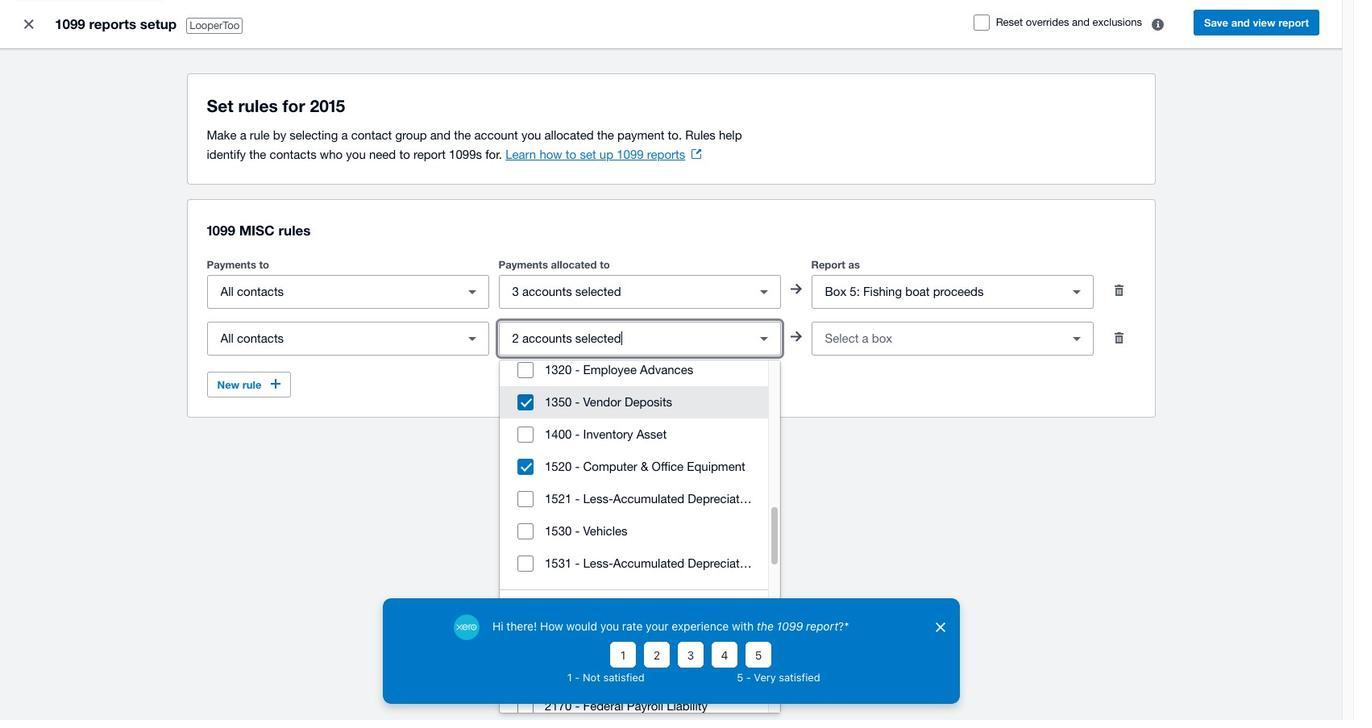 Task type: describe. For each thing, give the bounding box(es) containing it.
report
[[812, 258, 846, 271]]

- for 1400
[[575, 427, 580, 441]]

loopertoo
[[190, 19, 240, 31]]

payments allocated to
[[499, 258, 610, 271]]

learn how to set up 1099 reports
[[506, 148, 686, 161]]

2170
[[545, 699, 572, 713]]

1 a from the left
[[240, 128, 246, 142]]

make a rule by selecting a contact group and the account you allocated the payment to. rules help identify the contacts who you need to report 1099s for.
[[207, 128, 742, 161]]

2015
[[310, 96, 345, 116]]

Payments to field
[[208, 277, 456, 307]]

- for 1521
[[575, 492, 580, 506]]

1520 - computer & office equipment
[[545, 460, 746, 473]]

payments to
[[207, 258, 269, 271]]

2160 - payroll wages payable button
[[500, 658, 768, 690]]

1530
[[545, 524, 572, 538]]

learn how to set up 1099 reports link
[[506, 148, 702, 161]]

employee
[[583, 363, 637, 377]]

who
[[320, 148, 343, 161]]

liability for 2170 - federal payroll liability
[[667, 699, 708, 713]]

expand list of contact groups image
[[456, 276, 488, 308]]

for
[[283, 96, 305, 116]]

less- for 1521
[[583, 492, 613, 506]]

save and view report button
[[1194, 10, 1320, 35]]

delete the rule for payments to the all contacts, allocated to 5000 - cost of goods sold, 6000 - advertising and 6140 - business license & fees, mapped to misc_pre2020 box 5 image
[[1103, 274, 1136, 306]]

1099 for 1099 reports setup
[[55, 15, 85, 32]]

for.
[[486, 148, 502, 161]]

payroll inside 2170 - federal payroll liability button
[[627, 699, 664, 713]]

vehicles inside button
[[763, 556, 807, 570]]

1531
[[545, 556, 572, 570]]

1320 - employee advances button
[[500, 354, 768, 386]]

to down 1099 misc rules
[[259, 258, 269, 271]]

1 horizontal spatial and
[[1072, 16, 1090, 28]]

learn
[[506, 148, 536, 161]]

accumulated for 1521
[[613, 492, 685, 506]]

1520 - computer & office equipment button
[[500, 451, 768, 483]]

clear overrides and exclusions image
[[1143, 8, 1175, 40]]

2 horizontal spatial the
[[597, 128, 614, 142]]

gift
[[583, 635, 603, 648]]

set
[[207, 96, 234, 116]]

to left set
[[566, 148, 577, 161]]

2160
[[545, 667, 572, 681]]

1531 - less-accumulated depreciation: vehicles
[[545, 556, 807, 570]]

- for 2060
[[575, 635, 580, 648]]

report as
[[812, 258, 860, 271]]

1350
[[545, 395, 572, 409]]

allocated inside make a rule by selecting a contact group and the account you allocated the payment to. rules help identify the contacts who you need to report 1099s for.
[[545, 128, 594, 142]]

expand list of contact groups image
[[456, 323, 488, 355]]

Payments allocated to field
[[500, 277, 748, 307]]

vehicles inside button
[[583, 524, 628, 538]]

expand list of boxes image for report as field at top
[[1061, 276, 1093, 308]]

1400
[[545, 427, 572, 441]]

as
[[849, 258, 860, 271]]

2170 - federal payroll liability
[[545, 699, 708, 713]]

delete the incomplete rule, where payments to the all contacts are allocated to 1350 - vendor deposits and 1520 - computer & office equipment image
[[1103, 322, 1136, 354]]

group
[[395, 128, 427, 142]]

up
[[600, 148, 614, 161]]

depreciation: for vehicles
[[688, 556, 760, 570]]

contacts
[[270, 148, 317, 161]]

1 vertical spatial &
[[821, 492, 828, 506]]

by
[[273, 128, 286, 142]]

- for 1520
[[575, 460, 580, 473]]

inventory
[[583, 427, 633, 441]]

1 horizontal spatial reports
[[647, 148, 686, 161]]

less- for 1531
[[583, 556, 613, 570]]

0 horizontal spatial the
[[249, 148, 266, 161]]

new rule button
[[207, 372, 291, 398]]

1400 - inventory asset button
[[500, 418, 768, 451]]

to.
[[668, 128, 682, 142]]

new rule
[[217, 378, 262, 391]]

1 horizontal spatial computer
[[763, 492, 817, 506]]

new
[[217, 378, 240, 391]]

and inside make a rule by selecting a contact group and the account you allocated the payment to. rules help identify the contacts who you need to report 1099s for.
[[430, 128, 451, 142]]

reset
[[996, 16, 1023, 28]]

misc
[[239, 222, 275, 239]]

advances
[[640, 363, 694, 377]]

setup
[[140, 15, 177, 32]]

payments for payments to
[[207, 258, 256, 271]]

1320
[[545, 363, 572, 377]]

rules
[[686, 128, 716, 142]]

expand list image for the select an account field
[[748, 323, 780, 355]]

report inside save and view report 'button'
[[1279, 16, 1310, 29]]

1099s
[[449, 148, 482, 161]]

Select a box field
[[812, 323, 1061, 354]]

report inside make a rule by selecting a contact group and the account you allocated the payment to. rules help identify the contacts who you need to report 1099s for.
[[414, 148, 446, 161]]

1521 - less-accumulated depreciation: computer & office equipment
[[545, 492, 925, 506]]

2 horizontal spatial 1099
[[617, 148, 644, 161]]

federal
[[583, 699, 624, 713]]

1521 - less-accumulated depreciation: computer & office equipment button
[[500, 483, 925, 515]]

0 vertical spatial reports
[[89, 15, 136, 32]]

1400 - inventory asset
[[545, 427, 667, 441]]

- for 2160
[[575, 667, 580, 681]]

card
[[606, 635, 632, 648]]



Task type: vqa. For each thing, say whether or not it's contained in the screenshot.
Demo Company (US) in the POPUP BUTTON
no



Task type: locate. For each thing, give the bounding box(es) containing it.
6 - from the top
[[575, 524, 580, 538]]

reports left setup
[[89, 15, 136, 32]]

1 vertical spatial less-
[[583, 556, 613, 570]]

0 horizontal spatial office
[[652, 460, 684, 473]]

2 - from the top
[[575, 395, 580, 409]]

0 horizontal spatial and
[[430, 128, 451, 142]]

5 - from the top
[[575, 492, 580, 506]]

1 horizontal spatial a
[[341, 128, 348, 142]]

0 vertical spatial &
[[641, 460, 649, 473]]

0 vertical spatial equipment
[[687, 460, 746, 473]]

0 horizontal spatial computer
[[583, 460, 638, 473]]

liability
[[636, 635, 677, 648], [667, 699, 708, 713]]

expand list image
[[748, 276, 780, 308], [748, 323, 780, 355]]

allocated up how
[[545, 128, 594, 142]]

vendor
[[583, 395, 622, 409]]

0 vertical spatial expand list of boxes image
[[1061, 276, 1093, 308]]

identify
[[207, 148, 246, 161]]

0 vertical spatial rule
[[250, 128, 270, 142]]

and right overrides
[[1072, 16, 1090, 28]]

2060 - gift card liability
[[545, 635, 677, 648]]

2060
[[545, 635, 572, 648]]

1099 right close rules icon
[[55, 15, 85, 32]]

2060 - gift card liability button
[[500, 626, 768, 658]]

to
[[399, 148, 410, 161], [566, 148, 577, 161], [259, 258, 269, 271], [600, 258, 610, 271]]

0 horizontal spatial &
[[641, 460, 649, 473]]

liability for 2060 - gift card liability
[[636, 635, 677, 648]]

0 horizontal spatial you
[[346, 148, 366, 161]]

payroll up federal
[[583, 667, 620, 681]]

rule
[[250, 128, 270, 142], [243, 378, 262, 391]]

0 horizontal spatial report
[[414, 148, 446, 161]]

2170 - federal payroll liability button
[[500, 690, 768, 720]]

equipment inside 1520 - computer & office equipment button
[[687, 460, 746, 473]]

the up up
[[597, 128, 614, 142]]

2 depreciation: from the top
[[688, 556, 760, 570]]

1530 - vehicles button
[[500, 515, 768, 548]]

0 vertical spatial vehicles
[[583, 524, 628, 538]]

save
[[1205, 16, 1229, 29]]

1 vertical spatial depreciation:
[[688, 556, 760, 570]]

depreciation: inside 1521 - less-accumulated depreciation: computer & office equipment button
[[688, 492, 760, 506]]

2 payments from the left
[[499, 258, 548, 271]]

reports down "to."
[[647, 148, 686, 161]]

1350 - vendor deposits
[[545, 395, 673, 409]]

you up learn
[[522, 128, 541, 142]]

8 - from the top
[[575, 635, 580, 648]]

0 horizontal spatial a
[[240, 128, 246, 142]]

contact
[[351, 128, 392, 142]]

0 vertical spatial payroll
[[583, 667, 620, 681]]

rule left by
[[250, 128, 270, 142]]

accumulated for 1531
[[613, 556, 685, 570]]

rule right new
[[243, 378, 262, 391]]

1 horizontal spatial 1099
[[207, 222, 235, 239]]

reports
[[89, 15, 136, 32], [647, 148, 686, 161]]

and right group
[[430, 128, 451, 142]]

1099 reports setup
[[55, 15, 177, 32]]

1 less- from the top
[[583, 492, 613, 506]]

rule inside make a rule by selecting a contact group and the account you allocated the payment to. rules help identify the contacts who you need to report 1099s for.
[[250, 128, 270, 142]]

1 horizontal spatial payroll
[[627, 699, 664, 713]]

payroll inside "2160 - payroll wages payable" button
[[583, 667, 620, 681]]

4 - from the top
[[575, 460, 580, 473]]

1099
[[55, 15, 85, 32], [617, 148, 644, 161], [207, 222, 235, 239]]

depreciation: inside 1531 - less-accumulated depreciation: vehicles button
[[688, 556, 760, 570]]

- for 1350
[[575, 395, 580, 409]]

1 vertical spatial report
[[414, 148, 446, 161]]

and left view
[[1232, 16, 1250, 29]]

2 horizontal spatial and
[[1232, 16, 1250, 29]]

0 vertical spatial office
[[652, 460, 684, 473]]

allocated
[[545, 128, 594, 142], [551, 258, 597, 271]]

2 a from the left
[[341, 128, 348, 142]]

expand list of boxes image for select a box field
[[1061, 323, 1093, 355]]

1 payments from the left
[[207, 258, 256, 271]]

0 vertical spatial report
[[1279, 16, 1310, 29]]

exclusions
[[1093, 16, 1143, 28]]

0 vertical spatial rules
[[238, 96, 278, 116]]

1 vertical spatial payroll
[[627, 699, 664, 713]]

1 depreciation: from the top
[[688, 492, 760, 506]]

report right view
[[1279, 16, 1310, 29]]

1 vertical spatial expand list of boxes image
[[1061, 323, 1093, 355]]

1 vertical spatial expand list image
[[748, 323, 780, 355]]

- inside button
[[575, 427, 580, 441]]

how
[[540, 148, 563, 161]]

the up 1099s
[[454, 128, 471, 142]]

0 horizontal spatial equipment
[[687, 460, 746, 473]]

payment
[[618, 128, 665, 142]]

equipment
[[687, 460, 746, 473], [867, 492, 925, 506]]

1 horizontal spatial report
[[1279, 16, 1310, 29]]

2160 - payroll wages payable
[[545, 667, 707, 681]]

depreciation: down 1521 - less-accumulated depreciation: computer & office equipment button
[[688, 556, 760, 570]]

0 vertical spatial 1099
[[55, 15, 85, 32]]

1 horizontal spatial rules
[[279, 222, 311, 239]]

1 expand list of boxes image from the top
[[1061, 276, 1093, 308]]

- right 1320
[[575, 363, 580, 377]]

view
[[1253, 16, 1276, 29]]

0 horizontal spatial rules
[[238, 96, 278, 116]]

the right identify
[[249, 148, 266, 161]]

office
[[652, 460, 684, 473], [832, 492, 864, 506]]

expand list of boxes image left delete the rule for payments to the all contacts, allocated to 5000 - cost of goods sold, 6000 - advertising and 6140 - business license & fees, mapped to misc_pre2020 box 5 icon
[[1061, 276, 1093, 308]]

1 vertical spatial liability
[[667, 699, 708, 713]]

0 horizontal spatial vehicles
[[583, 524, 628, 538]]

1099 misc rules
[[207, 222, 311, 239]]

- right the 2170
[[575, 699, 580, 713]]

1 horizontal spatial &
[[821, 492, 828, 506]]

1 horizontal spatial office
[[832, 492, 864, 506]]

1099 for 1099 misc rules
[[207, 222, 235, 239]]

1099 left misc
[[207, 222, 235, 239]]

1530 - vehicles
[[545, 524, 628, 538]]

- right 2160
[[575, 667, 580, 681]]

- for 1531
[[575, 556, 580, 570]]

account
[[475, 128, 518, 142]]

make
[[207, 128, 237, 142]]

rules left for
[[238, 96, 278, 116]]

dialog
[[383, 598, 960, 704]]

less- up 1530 - vehicles
[[583, 492, 613, 506]]

1 horizontal spatial you
[[522, 128, 541, 142]]

1 vertical spatial rule
[[243, 378, 262, 391]]

1 vertical spatial vehicles
[[763, 556, 807, 570]]

- for 1530
[[575, 524, 580, 538]]

1320 - employee advances
[[545, 363, 694, 377]]

- right 1350
[[575, 395, 580, 409]]

1 - from the top
[[575, 363, 580, 377]]

and
[[1072, 16, 1090, 28], [1232, 16, 1250, 29], [430, 128, 451, 142]]

0 vertical spatial less-
[[583, 492, 613, 506]]

0 horizontal spatial payroll
[[583, 667, 620, 681]]

save and view report
[[1205, 16, 1310, 29]]

computer
[[583, 460, 638, 473], [763, 492, 817, 506]]

10 - from the top
[[575, 699, 580, 713]]

- right 1520
[[575, 460, 580, 473]]

set
[[580, 148, 596, 161]]

1521
[[545, 492, 572, 506]]

1099 down payment at the top of the page
[[617, 148, 644, 161]]

allocated up payments allocated to field
[[551, 258, 597, 271]]

0 horizontal spatial payments
[[207, 258, 256, 271]]

- right 1531
[[575, 556, 580, 570]]

1 vertical spatial accumulated
[[613, 556, 685, 570]]

2 expand list of boxes image from the top
[[1061, 323, 1093, 355]]

rules
[[238, 96, 278, 116], [279, 222, 311, 239]]

2 less- from the top
[[583, 556, 613, 570]]

1 horizontal spatial payments
[[499, 258, 548, 271]]

Select a contact group field
[[208, 323, 456, 354]]

- inside button
[[575, 556, 580, 570]]

1 vertical spatial rules
[[279, 222, 311, 239]]

1 vertical spatial reports
[[647, 148, 686, 161]]

1 vertical spatial office
[[832, 492, 864, 506]]

less- inside button
[[583, 492, 613, 506]]

equipment inside 1521 - less-accumulated depreciation: computer & office equipment button
[[867, 492, 925, 506]]

report down group
[[414, 148, 446, 161]]

1350 - vendor deposits button
[[500, 386, 768, 418]]

wages
[[623, 667, 660, 681]]

- for 2170
[[575, 699, 580, 713]]

set rules for 2015
[[207, 96, 345, 116]]

- left the gift
[[575, 635, 580, 648]]

report
[[1279, 16, 1310, 29], [414, 148, 446, 161]]

0 vertical spatial allocated
[[545, 128, 594, 142]]

accumulated down 1520 - computer & office equipment
[[613, 492, 685, 506]]

expand list of boxes image
[[1061, 276, 1093, 308], [1061, 323, 1093, 355]]

- right 1400
[[575, 427, 580, 441]]

accumulated
[[613, 492, 685, 506], [613, 556, 685, 570]]

deposits
[[625, 395, 673, 409]]

1 vertical spatial equipment
[[867, 492, 925, 506]]

a
[[240, 128, 246, 142], [341, 128, 348, 142]]

0 vertical spatial liability
[[636, 635, 677, 648]]

to inside make a rule by selecting a contact group and the account you allocated the payment to. rules help identify the contacts who you need to report 1099s for.
[[399, 148, 410, 161]]

payments for payments allocated to
[[499, 258, 548, 271]]

accumulated inside button
[[613, 492, 685, 506]]

1 vertical spatial 1099
[[617, 148, 644, 161]]

asset
[[637, 427, 667, 441]]

0 vertical spatial you
[[522, 128, 541, 142]]

0 horizontal spatial reports
[[89, 15, 136, 32]]

- right the 1521
[[575, 492, 580, 506]]

reset overrides and exclusions
[[996, 16, 1143, 28]]

overrides
[[1026, 16, 1070, 28]]

7 - from the top
[[575, 556, 580, 570]]

depreciation: up 1531 - less-accumulated depreciation: vehicles
[[688, 492, 760, 506]]

1 horizontal spatial the
[[454, 128, 471, 142]]

depreciation: for computer
[[688, 492, 760, 506]]

1520
[[545, 460, 572, 473]]

1531 - less-accumulated depreciation: vehicles button
[[500, 548, 807, 580]]

Select an account field
[[500, 323, 748, 354]]

0 horizontal spatial 1099
[[55, 15, 85, 32]]

accumulated inside button
[[613, 556, 685, 570]]

a up 'who'
[[341, 128, 348, 142]]

1 expand list image from the top
[[748, 276, 780, 308]]

payable
[[663, 667, 707, 681]]

2 accumulated from the top
[[613, 556, 685, 570]]

2 vertical spatial 1099
[[207, 222, 235, 239]]

close rules image
[[13, 8, 45, 40]]

payments
[[207, 258, 256, 271], [499, 258, 548, 271]]

1 vertical spatial computer
[[763, 492, 817, 506]]

&
[[641, 460, 649, 473], [821, 492, 828, 506]]

1 horizontal spatial vehicles
[[763, 556, 807, 570]]

2 expand list image from the top
[[748, 323, 780, 355]]

group
[[500, 354, 925, 720]]

liability down payable
[[667, 699, 708, 713]]

less- inside button
[[583, 556, 613, 570]]

a right make
[[240, 128, 246, 142]]

expand list of boxes image left delete the incomplete rule, where payments to the all contacts are allocated to 1350 - vendor deposits and 1520 - computer & office equipment 'image'
[[1061, 323, 1093, 355]]

you right 'who'
[[346, 148, 366, 161]]

help
[[719, 128, 742, 142]]

to up payments allocated to field
[[600, 258, 610, 271]]

less- down 1530 - vehicles
[[583, 556, 613, 570]]

3 - from the top
[[575, 427, 580, 441]]

0 vertical spatial accumulated
[[613, 492, 685, 506]]

payroll down wages
[[627, 699, 664, 713]]

need
[[369, 148, 396, 161]]

- for 1320
[[575, 363, 580, 377]]

1 vertical spatial you
[[346, 148, 366, 161]]

0 vertical spatial expand list image
[[748, 276, 780, 308]]

9 - from the top
[[575, 667, 580, 681]]

and inside 'button'
[[1232, 16, 1250, 29]]

selecting
[[290, 128, 338, 142]]

- right 1530
[[575, 524, 580, 538]]

accumulated down 1530 - vehicles button
[[613, 556, 685, 570]]

1 accumulated from the top
[[613, 492, 685, 506]]

rules right misc
[[279, 222, 311, 239]]

1 vertical spatial allocated
[[551, 258, 597, 271]]

expand list image for payments allocated to field
[[748, 276, 780, 308]]

0 vertical spatial depreciation:
[[688, 492, 760, 506]]

vehicles
[[583, 524, 628, 538], [763, 556, 807, 570]]

rule inside button
[[243, 378, 262, 391]]

liability up wages
[[636, 635, 677, 648]]

Report as field
[[812, 277, 1061, 307]]

to down group
[[399, 148, 410, 161]]

1 horizontal spatial equipment
[[867, 492, 925, 506]]

the
[[454, 128, 471, 142], [597, 128, 614, 142], [249, 148, 266, 161]]

0 vertical spatial computer
[[583, 460, 638, 473]]

group containing 1320 - employee advances
[[500, 354, 925, 720]]



